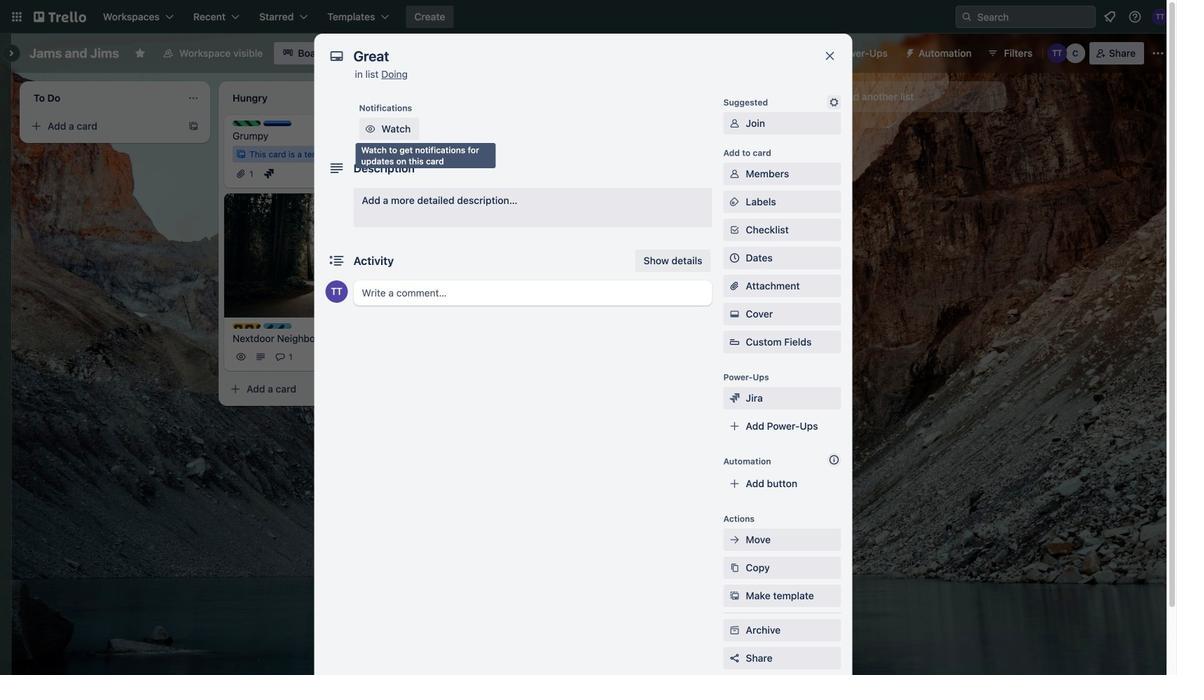 Task type: describe. For each thing, give the bounding box(es) containing it.
terry turtle (terryturtle) image
[[1153, 8, 1169, 25]]

primary element
[[0, 0, 1178, 34]]

color: blue, title: none image
[[264, 121, 292, 126]]

Board name text field
[[22, 42, 126, 64]]

star or unstar board image
[[135, 48, 146, 59]]

color: sky, title: "flying cars" element
[[264, 323, 292, 329]]

chestercheeetah (chestercheeetah) image
[[1066, 43, 1086, 63]]



Task type: vqa. For each thing, say whether or not it's contained in the screenshot.
Free within the Anyone with an invite link can join this Free Workspace. You can also disable and create a new invite link for this Workspace at any time.
no



Task type: locate. For each thing, give the bounding box(es) containing it.
color: yellow, title: none image
[[233, 323, 261, 329]]

open information menu image
[[1129, 10, 1143, 24]]

sm image
[[828, 95, 842, 109], [728, 116, 742, 130], [363, 122, 378, 136], [728, 307, 742, 321], [728, 533, 742, 547], [728, 561, 742, 575], [728, 623, 742, 637]]

0 vertical spatial terry turtle (terryturtle) image
[[1048, 43, 1068, 63]]

back to home image
[[34, 6, 86, 28]]

1 vertical spatial terry turtle (terryturtle) image
[[326, 280, 348, 303]]

search image
[[962, 11, 973, 22]]

color: green, title: none image
[[233, 121, 261, 126]]

Write a comment text field
[[354, 280, 713, 306]]

terry turtle (terryturtle) image
[[1048, 43, 1068, 63], [326, 280, 348, 303]]

show menu image
[[1152, 46, 1166, 60]]

create from template… image
[[188, 121, 199, 132]]

customize views image
[[341, 46, 355, 60]]

Search field
[[956, 6, 1096, 28]]

1 horizontal spatial terry turtle (terryturtle) image
[[1048, 43, 1068, 63]]

sm image
[[899, 42, 919, 62], [728, 167, 742, 181], [728, 195, 742, 209], [728, 391, 742, 405], [728, 589, 742, 603]]

None text field
[[347, 43, 809, 69]]

0 notifications image
[[1102, 8, 1119, 25]]

0 horizontal spatial terry turtle (terryturtle) image
[[326, 280, 348, 303]]



